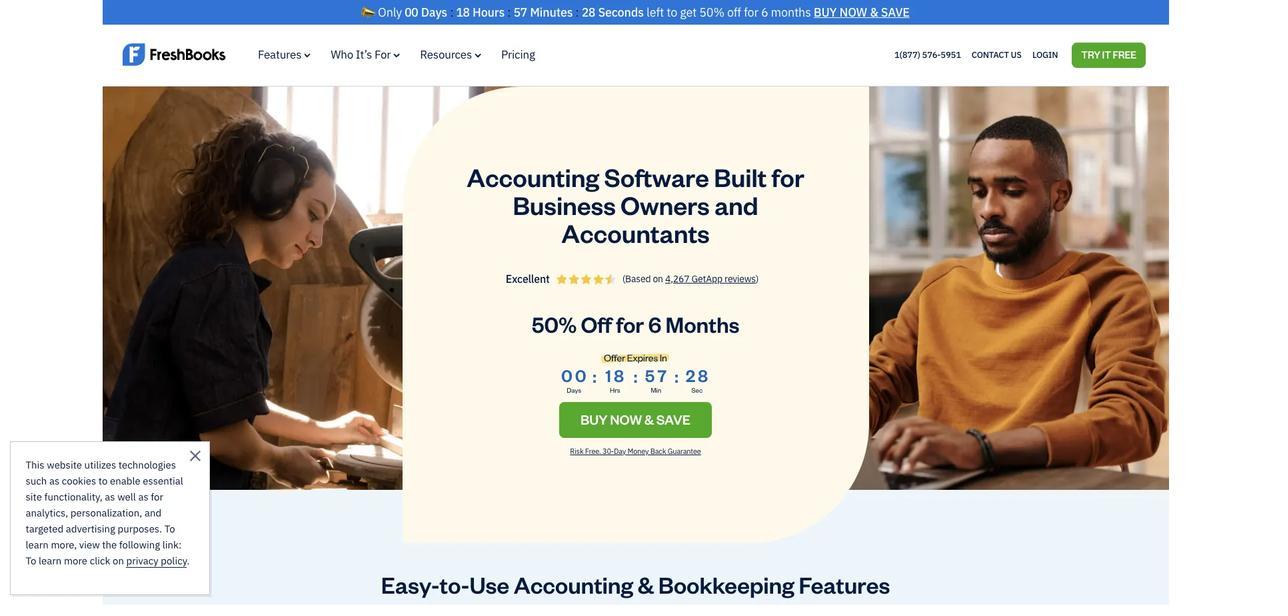 Task type: vqa. For each thing, say whether or not it's contained in the screenshot.


Task type: locate. For each thing, give the bounding box(es) containing it.
&
[[870, 5, 878, 20], [645, 411, 654, 429], [638, 571, 654, 600]]

as right well
[[138, 491, 149, 504]]

1 vertical spatial to
[[99, 475, 108, 488]]

money
[[628, 447, 649, 457]]

(based on 4,267 getapp reviews )
[[622, 273, 759, 285]]

as up personalization,
[[105, 491, 115, 504]]

1 vertical spatial 6
[[648, 311, 661, 339]]

5
[[514, 5, 518, 20], [645, 365, 655, 387]]

as right such
[[49, 475, 59, 488]]

who
[[331, 48, 353, 62]]

1 horizontal spatial and
[[715, 188, 758, 221]]

1 vertical spatial and
[[145, 507, 161, 520]]

1 down campaign label image
[[605, 365, 611, 387]]

50% off for 6 months
[[532, 311, 740, 339]]

it's
[[356, 48, 372, 62]]

7 left minutes
[[520, 5, 527, 20]]

buy right months
[[814, 5, 837, 20]]

8 inside 2 8 sec
[[698, 365, 708, 387]]

5951
[[941, 49, 961, 61]]

0 vertical spatial buy
[[814, 5, 837, 20]]

1 horizontal spatial buy
[[814, 5, 837, 20]]

1 horizontal spatial buy now & save link
[[814, 5, 910, 20]]

us
[[1011, 49, 1022, 61]]

try
[[1081, 49, 1100, 61]]

back
[[650, 447, 666, 457]]

0 vertical spatial and
[[715, 188, 758, 221]]

1 vertical spatial 2
[[686, 365, 695, 387]]

2 right 5 7 min
[[686, 365, 695, 387]]

as
[[49, 475, 59, 488], [105, 491, 115, 504], [138, 491, 149, 504]]

policy
[[161, 555, 187, 568]]

1 horizontal spatial 6
[[761, 5, 768, 20]]

0 vertical spatial 0 days 22 hours 5 minutes alert
[[405, 5, 647, 20]]

0 vertical spatial 50%
[[699, 5, 725, 20]]

hrs
[[610, 386, 620, 395]]

accounting
[[467, 160, 599, 193], [514, 571, 633, 600]]

0 days 22 hours 5 minutes alert
[[405, 5, 647, 20], [555, 364, 716, 395]]

to inside this website utilizes technologies such as cookies to enable essential site functionality, as well as for analytics, personalization, and targeted advertising purposes.
[[99, 475, 108, 488]]

1 vertical spatial accounting
[[514, 571, 633, 600]]

contact us
[[971, 49, 1022, 61]]

days
[[421, 5, 447, 20], [567, 386, 581, 395]]

and inside 'accounting software built for business owners and accountants'
[[715, 188, 758, 221]]

purposes.
[[118, 523, 162, 536]]

get
[[680, 5, 697, 20]]

0
[[405, 5, 409, 20], [411, 5, 418, 20], [561, 365, 572, 387], [575, 365, 586, 387]]

0 vertical spatial to
[[667, 5, 677, 20]]

1 horizontal spatial 5
[[645, 365, 655, 387]]

0 vertical spatial accounting
[[467, 160, 599, 193]]

50%
[[699, 5, 725, 20], [532, 311, 577, 339]]

1 inside "1 8 hrs"
[[605, 365, 611, 387]]

1 left "hours"
[[456, 5, 460, 20]]

1 vertical spatial 5
[[645, 365, 655, 387]]

1 vertical spatial 50%
[[532, 311, 577, 339]]

0 vertical spatial 1
[[456, 5, 460, 20]]

1 horizontal spatial days
[[567, 386, 581, 395]]

accounting inside 'accounting software built for business owners and accountants'
[[467, 160, 599, 193]]

8
[[463, 5, 470, 20], [588, 5, 596, 20], [614, 365, 624, 387], [698, 365, 708, 387]]

1 horizontal spatial features
[[799, 571, 890, 600]]

days up resources
[[421, 5, 447, 20]]

2 horizontal spatial as
[[138, 491, 149, 504]]

to
[[667, 5, 677, 20], [99, 475, 108, 488]]

now down hrs
[[610, 411, 642, 429]]

save up guarantee on the bottom right of the page
[[656, 411, 691, 429]]

1 vertical spatial now
[[610, 411, 642, 429]]

0 horizontal spatial save
[[656, 411, 691, 429]]

6 up campaign label image
[[648, 311, 661, 339]]

0 horizontal spatial days
[[421, 5, 447, 20]]

0 horizontal spatial and
[[145, 507, 161, 520]]

features
[[258, 48, 301, 62], [799, 571, 890, 600]]

1
[[456, 5, 460, 20], [605, 365, 611, 387]]

1 vertical spatial &
[[645, 411, 654, 429]]

0 vertical spatial 7
[[520, 5, 527, 20]]

1 horizontal spatial as
[[105, 491, 115, 504]]

star rating image
[[556, 274, 616, 284]]

8 inside "1 8 hrs"
[[614, 365, 624, 387]]

2
[[582, 5, 586, 20], [686, 365, 695, 387]]

resources link
[[420, 48, 481, 62]]

0 horizontal spatial 7
[[520, 5, 527, 20]]

0 vertical spatial 5
[[514, 5, 518, 20]]

utilizes
[[84, 459, 116, 472]]

7
[[520, 5, 527, 20], [657, 365, 667, 387]]

0 0 days
[[561, 365, 586, 395]]

8 right 5 7 min
[[698, 365, 708, 387]]

and
[[715, 188, 758, 221], [145, 507, 161, 520]]

0 vertical spatial now
[[840, 5, 867, 20]]

📣 only 0 0 days : 1 8 hours : 5 7 minutes : 2 8 seconds left to get 50% off for 6 months buy now & save
[[361, 5, 910, 20]]

view
[[79, 539, 100, 552]]

buy now & save link
[[814, 5, 910, 20], [559, 403, 712, 439]]

to-
[[440, 571, 470, 600]]

functionality,
[[44, 491, 103, 504]]

8 down campaign label image
[[614, 365, 624, 387]]

login link
[[1032, 47, 1058, 64]]

0 horizontal spatial 6
[[648, 311, 661, 339]]

to left get
[[667, 5, 677, 20]]

buy now & save link up 1(877)
[[814, 5, 910, 20]]

5 right "hours"
[[514, 5, 518, 20]]

try it free
[[1081, 49, 1136, 61]]

now right months
[[840, 5, 867, 20]]

1 vertical spatial 1
[[605, 365, 611, 387]]

1 horizontal spatial save
[[881, 5, 910, 20]]

buy up the free.
[[581, 411, 608, 429]]

it
[[1102, 49, 1111, 61]]

4,267 getapp reviews link
[[665, 273, 756, 285]]

6 left months
[[761, 5, 768, 20]]

6
[[761, 5, 768, 20], [648, 311, 661, 339]]

1 vertical spatial days
[[567, 386, 581, 395]]

1 vertical spatial 7
[[657, 365, 667, 387]]

7 down campaign label image
[[657, 365, 667, 387]]

1 horizontal spatial to
[[667, 5, 677, 20]]

0 vertical spatial features
[[258, 48, 301, 62]]

0 vertical spatial 6
[[761, 5, 768, 20]]

1 horizontal spatial 1
[[605, 365, 611, 387]]

0 horizontal spatial to
[[99, 475, 108, 488]]

buy now & save link up risk free. 30-day money back guarantee at bottom
[[559, 403, 712, 439]]

1 horizontal spatial 7
[[657, 365, 667, 387]]

0 vertical spatial &
[[870, 5, 878, 20]]

freshbooks logo image
[[122, 42, 226, 67]]

days inside 0 0 days
[[567, 386, 581, 395]]

0 vertical spatial 2
[[582, 5, 586, 20]]

:
[[450, 5, 453, 20], [508, 5, 511, 20], [576, 5, 579, 20], [593, 365, 596, 387], [634, 365, 637, 387], [675, 365, 679, 387]]

contact us link
[[971, 47, 1022, 64]]

for
[[374, 48, 390, 62]]

0 horizontal spatial features
[[258, 48, 301, 62]]

1(877)
[[894, 49, 920, 61]]

well
[[117, 491, 136, 504]]

: left "1 8 hrs"
[[593, 365, 596, 387]]

2 inside 2 8 sec
[[686, 365, 695, 387]]

accounting software built for business owners and accountants
[[467, 160, 804, 249]]

: right minutes
[[576, 5, 579, 20]]

5 inside 5 7 min
[[645, 365, 655, 387]]

to down utilizes at left bottom
[[99, 475, 108, 488]]

for
[[744, 5, 759, 20], [772, 160, 804, 193], [616, 311, 644, 339], [151, 491, 163, 504]]

following
[[119, 539, 160, 552]]

now
[[840, 5, 867, 20], [610, 411, 642, 429]]

for inside 'accounting software built for business owners and accountants'
[[772, 160, 804, 193]]

days left hrs
[[567, 386, 581, 395]]

0 horizontal spatial 50%
[[532, 311, 577, 339]]

software
[[604, 160, 709, 193]]

1 vertical spatial buy now & save link
[[559, 403, 712, 439]]

resources
[[420, 48, 472, 62]]

: down campaign label image
[[634, 365, 637, 387]]

0 vertical spatial buy now & save link
[[814, 5, 910, 20]]

0 horizontal spatial buy
[[581, 411, 608, 429]]

on
[[653, 273, 663, 285]]

1 vertical spatial features
[[799, 571, 890, 600]]

advertising
[[66, 523, 115, 536]]

who it's for
[[331, 48, 390, 62]]

save up 1(877)
[[881, 5, 910, 20]]

only
[[378, 5, 402, 20]]

1 vertical spatial 0 days 22 hours 5 minutes alert
[[555, 364, 716, 395]]

personalization,
[[71, 507, 142, 520]]

0 vertical spatial days
[[421, 5, 447, 20]]

hours
[[473, 5, 505, 20]]

8 left "hours"
[[463, 5, 470, 20]]

1 horizontal spatial now
[[840, 5, 867, 20]]

2 right minutes
[[582, 5, 586, 20]]

5 down campaign label image
[[645, 365, 655, 387]]

to
[[164, 523, 175, 536]]

learn
[[26, 539, 49, 552]]

login
[[1032, 49, 1058, 61]]

1 horizontal spatial 2
[[686, 365, 695, 387]]

0 horizontal spatial as
[[49, 475, 59, 488]]



Task type: describe. For each thing, give the bounding box(es) containing it.
bookkeeping
[[658, 571, 794, 600]]

excellent
[[506, 272, 550, 286]]

risk free. 30-day money back guarantee
[[570, 447, 701, 457]]

buy now & save
[[581, 411, 691, 429]]

free
[[1113, 49, 1136, 61]]

website
[[47, 459, 82, 472]]

try it free link
[[1072, 43, 1146, 68]]

2 vertical spatial &
[[638, 571, 654, 600]]

link:
[[162, 539, 182, 552]]

1 vertical spatial save
[[656, 411, 691, 429]]

and inside this website utilizes technologies such as cookies to enable essential site functionality, as well as for analytics, personalization, and targeted advertising purposes.
[[145, 507, 161, 520]]

📣
[[361, 5, 375, 20]]

campaign label image
[[602, 354, 670, 364]]

minutes
[[530, 5, 573, 20]]

: left "hours"
[[450, 5, 453, 20]]

who it's for link
[[331, 48, 400, 62]]

off
[[581, 311, 612, 339]]

: left 2 8 sec at bottom right
[[675, 365, 679, 387]]

5 7 min
[[645, 365, 667, 395]]

privacy policy
[[126, 555, 187, 568]]

0 horizontal spatial now
[[610, 411, 642, 429]]

0 horizontal spatial buy now & save link
[[559, 403, 712, 439]]

privacy policy link
[[26, 555, 190, 568]]

1(877) 576-5951 link
[[894, 49, 961, 61]]

more,
[[51, 539, 77, 552]]

day
[[614, 447, 626, 457]]

essential
[[143, 475, 183, 488]]

1 horizontal spatial 50%
[[699, 5, 725, 20]]

targeted
[[26, 523, 63, 536]]

left
[[647, 5, 664, 20]]

0 horizontal spatial 2
[[582, 5, 586, 20]]

min
[[651, 386, 661, 395]]

risk
[[570, 447, 584, 457]]

such
[[26, 475, 47, 488]]

sec
[[692, 386, 703, 395]]

pricing
[[501, 48, 535, 62]]

(based
[[622, 273, 651, 285]]

this
[[26, 459, 44, 472]]

1 vertical spatial buy
[[581, 411, 608, 429]]

guarantee
[[668, 447, 701, 457]]

getapp
[[692, 273, 723, 285]]

enable
[[110, 475, 140, 488]]

use
[[470, 571, 509, 600]]

built
[[714, 160, 767, 193]]

technologies
[[119, 459, 176, 472]]

reviews
[[725, 273, 756, 285]]

site
[[26, 491, 42, 504]]

8 left seconds
[[588, 5, 596, 20]]

0 horizontal spatial 1
[[456, 5, 460, 20]]

to learn more, view the following link:
[[26, 523, 182, 552]]

1(877) 576-5951
[[894, 49, 961, 61]]

30-
[[603, 447, 614, 457]]

576-
[[922, 49, 941, 61]]

off
[[727, 5, 741, 20]]

0 vertical spatial save
[[881, 5, 910, 20]]

risk free. 30-day money back guarantee link
[[565, 447, 706, 467]]

4,267
[[665, 273, 690, 285]]

)
[[756, 273, 759, 285]]

1 8 hrs
[[605, 365, 624, 395]]

easy-
[[381, 571, 440, 600]]

0 horizontal spatial 5
[[514, 5, 518, 20]]

owners
[[621, 188, 710, 221]]

contact
[[971, 49, 1009, 61]]

features link
[[258, 48, 311, 62]]

for inside this website utilizes technologies such as cookies to enable essential site functionality, as well as for analytics, personalization, and targeted advertising purposes.
[[151, 491, 163, 504]]

privacy
[[126, 555, 158, 568]]

analytics,
[[26, 507, 68, 520]]

business
[[513, 188, 616, 221]]

cookies
[[62, 475, 96, 488]]

seconds
[[598, 5, 644, 20]]

this website utilizes technologies such as cookies to enable essential site functionality, as well as for analytics, personalization, and targeted advertising purposes.
[[26, 459, 183, 536]]

7 inside 5 7 min
[[657, 365, 667, 387]]

pricing link
[[501, 48, 535, 62]]

easy-to-use accounting & bookkeeping features
[[381, 571, 890, 600]]

months
[[666, 311, 740, 339]]

months
[[771, 5, 811, 20]]

the
[[102, 539, 117, 552]]

accountants
[[562, 216, 710, 249]]

free.
[[585, 447, 601, 457]]

: right "hours"
[[508, 5, 511, 20]]



